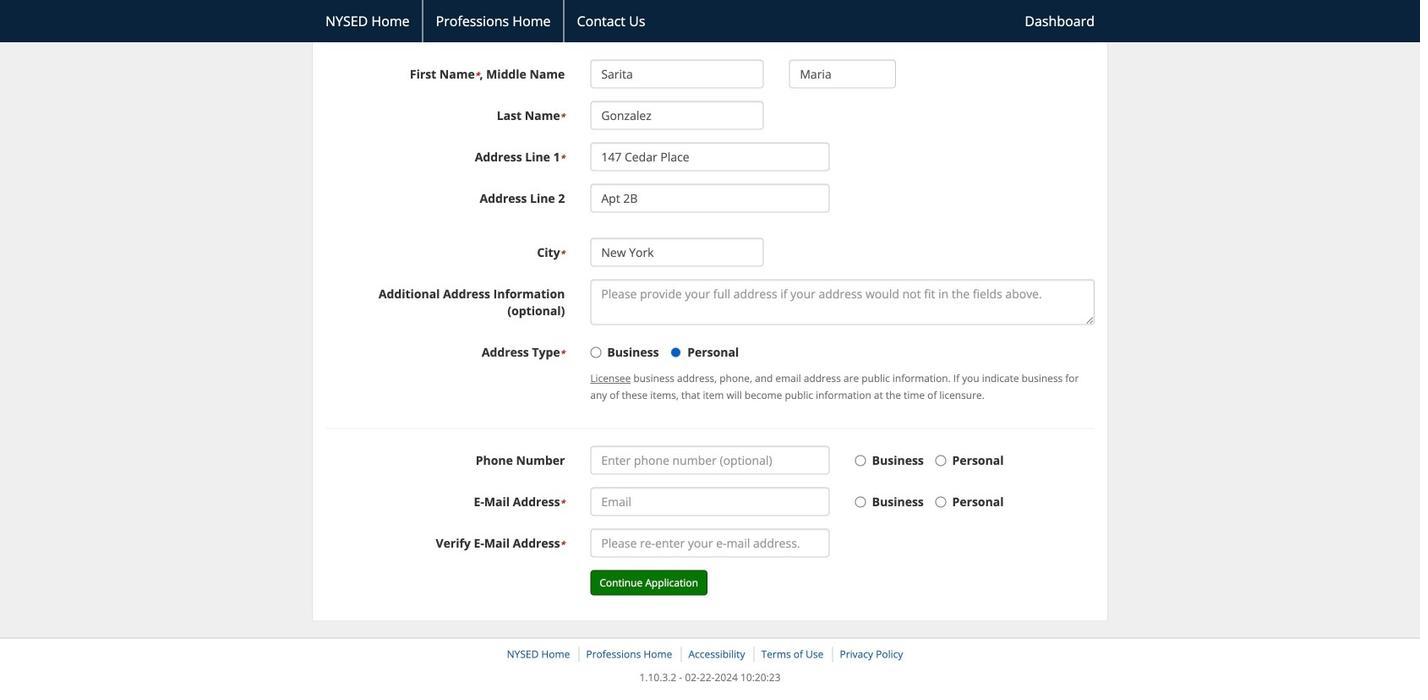 Task type: describe. For each thing, give the bounding box(es) containing it.
City text field
[[590, 238, 764, 267]]

Address Line 2 text field
[[590, 184, 830, 213]]

Please re-enter your e-mail address. text field
[[590, 529, 830, 558]]



Task type: vqa. For each thing, say whether or not it's contained in the screenshot.
Please provide your full address if your address would not fit in the fields above. text box
yes



Task type: locate. For each thing, give the bounding box(es) containing it.
None radio
[[855, 497, 866, 508], [936, 497, 947, 508], [855, 497, 866, 508], [936, 497, 947, 508]]

Email text field
[[590, 488, 830, 516]]

None radio
[[590, 347, 601, 358], [671, 347, 682, 358], [855, 456, 866, 466], [936, 456, 947, 466], [590, 347, 601, 358], [671, 347, 682, 358], [855, 456, 866, 466], [936, 456, 947, 466]]

First Name text field
[[590, 60, 764, 89]]

Middle Name text field
[[789, 60, 896, 89]]

Address Line 1 text field
[[590, 143, 830, 171]]

None submit
[[590, 571, 708, 596]]

Please provide your full address if your address would not fit in the fields above. text field
[[590, 280, 1095, 325]]

Last Name text field
[[590, 101, 764, 130]]

Enter phone number (optional) text field
[[590, 446, 830, 475]]



